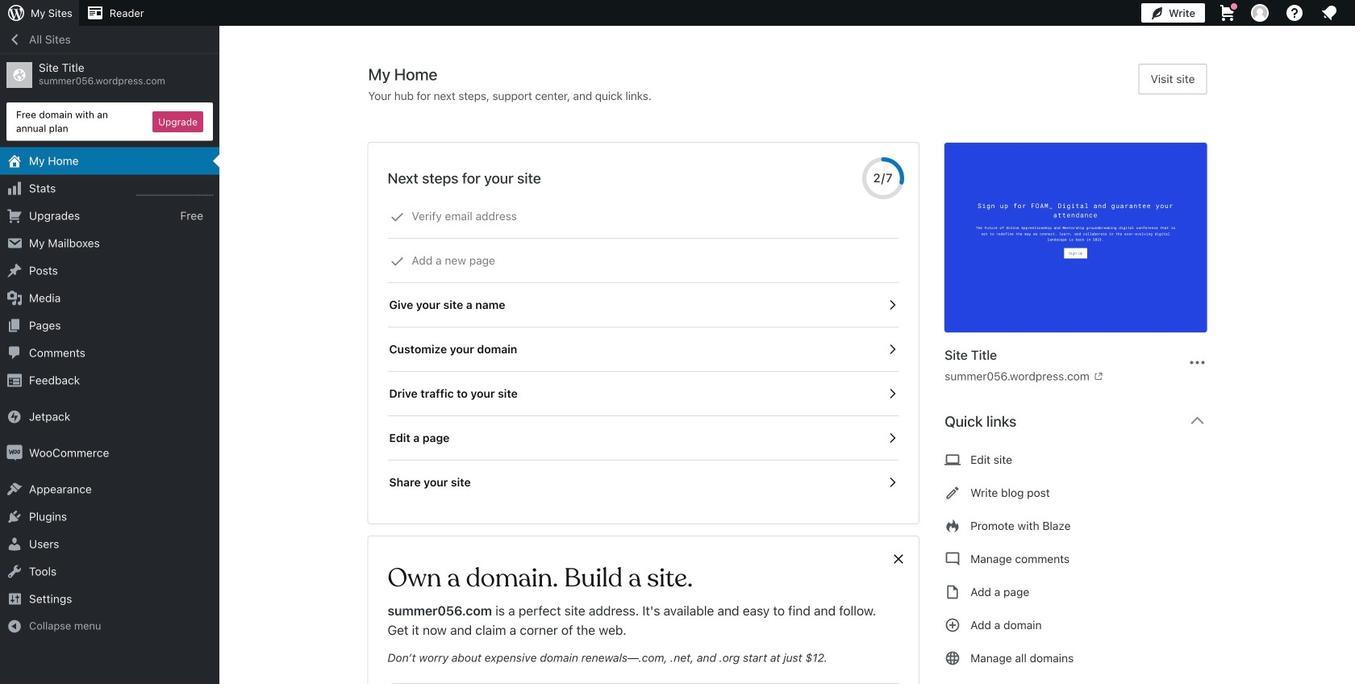 Task type: locate. For each thing, give the bounding box(es) containing it.
task enabled image
[[885, 298, 900, 312], [885, 342, 900, 357], [885, 386, 900, 401], [885, 431, 900, 445]]

1 img image from the top
[[6, 409, 23, 425]]

3 list item from the top
[[1348, 234, 1355, 293]]

2 task enabled image from the top
[[885, 342, 900, 357]]

laptop image
[[945, 450, 961, 469]]

main content
[[368, 64, 1220, 684]]

launchpad checklist element
[[388, 194, 900, 504]]

more options for site site title image
[[1188, 353, 1207, 372]]

3 task enabled image from the top
[[885, 386, 900, 401]]

progress bar
[[862, 157, 904, 199]]

0 vertical spatial img image
[[6, 409, 23, 425]]

task enabled image
[[885, 475, 900, 490]]

img image
[[6, 409, 23, 425], [6, 445, 23, 461]]

edit image
[[945, 483, 961, 503]]

2 list item from the top
[[1348, 158, 1355, 234]]

list item
[[1348, 82, 1355, 158], [1348, 158, 1355, 234], [1348, 234, 1355, 293]]

1 vertical spatial img image
[[6, 445, 23, 461]]



Task type: describe. For each thing, give the bounding box(es) containing it.
mode_comment image
[[945, 549, 961, 569]]

4 task enabled image from the top
[[885, 431, 900, 445]]

1 list item from the top
[[1348, 82, 1355, 158]]

my profile image
[[1251, 4, 1269, 22]]

task complete image
[[390, 254, 405, 269]]

2 img image from the top
[[6, 445, 23, 461]]

highest hourly views 0 image
[[136, 185, 213, 196]]

help image
[[1285, 3, 1304, 23]]

manage your notifications image
[[1320, 3, 1339, 23]]

dismiss domain name promotion image
[[891, 549, 906, 569]]

1 task enabled image from the top
[[885, 298, 900, 312]]

my shopping cart image
[[1218, 3, 1237, 23]]

insert_drive_file image
[[945, 582, 961, 602]]



Task type: vqa. For each thing, say whether or not it's contained in the screenshot.
first answered users icon from the left
no



